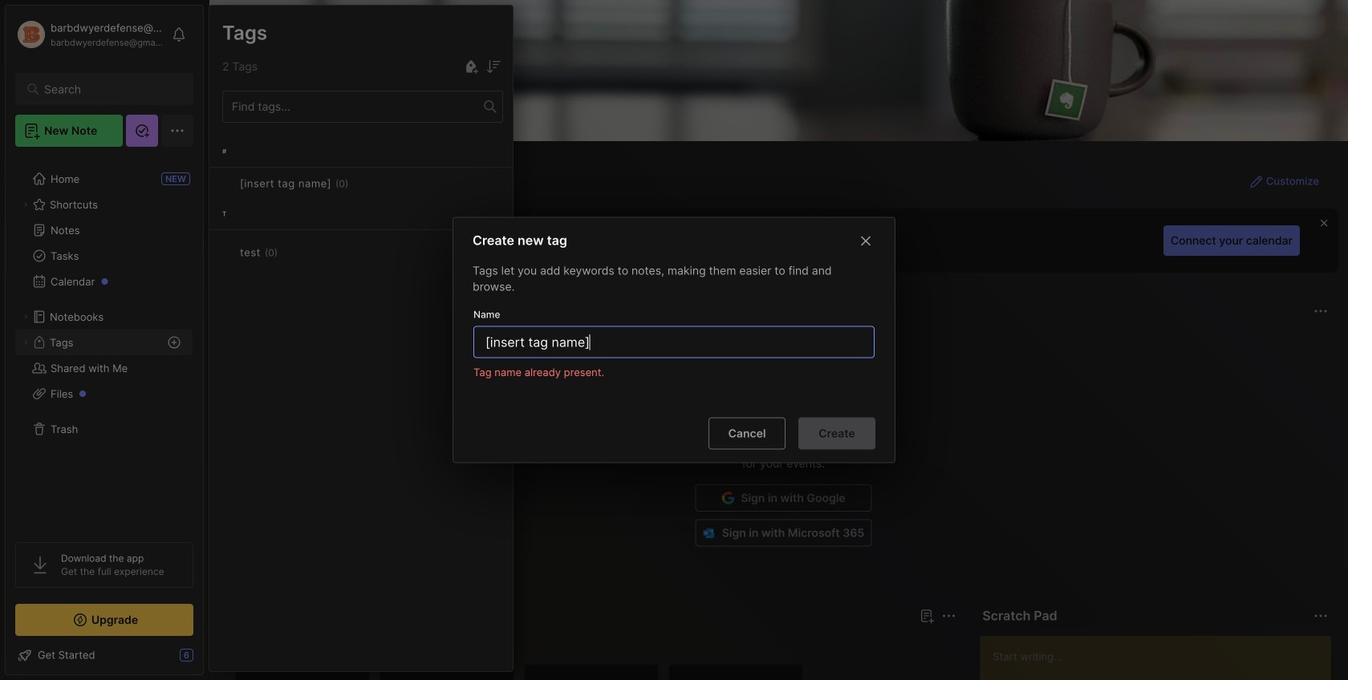 Task type: vqa. For each thing, say whether or not it's contained in the screenshot.
search text box
yes



Task type: locate. For each thing, give the bounding box(es) containing it.
close image
[[857, 232, 876, 251]]

row group
[[210, 136, 513, 291], [235, 665, 813, 681]]

tab
[[238, 636, 286, 655]]

tree
[[6, 157, 203, 528]]

expand notebooks image
[[21, 312, 31, 322]]

Start writing… text field
[[993, 637, 1331, 681]]

Tag name text field
[[484, 327, 868, 358]]

Find tags… text field
[[223, 96, 484, 118]]

None search field
[[44, 79, 172, 99]]



Task type: describe. For each thing, give the bounding box(es) containing it.
create new tag image
[[462, 57, 481, 76]]

none search field inside main "element"
[[44, 79, 172, 99]]

1 vertical spatial row group
[[235, 665, 813, 681]]

expand tags image
[[21, 338, 31, 348]]

0 vertical spatial row group
[[210, 136, 513, 291]]

main element
[[0, 0, 209, 681]]

tree inside main "element"
[[6, 157, 203, 528]]

Search text field
[[44, 82, 172, 97]]



